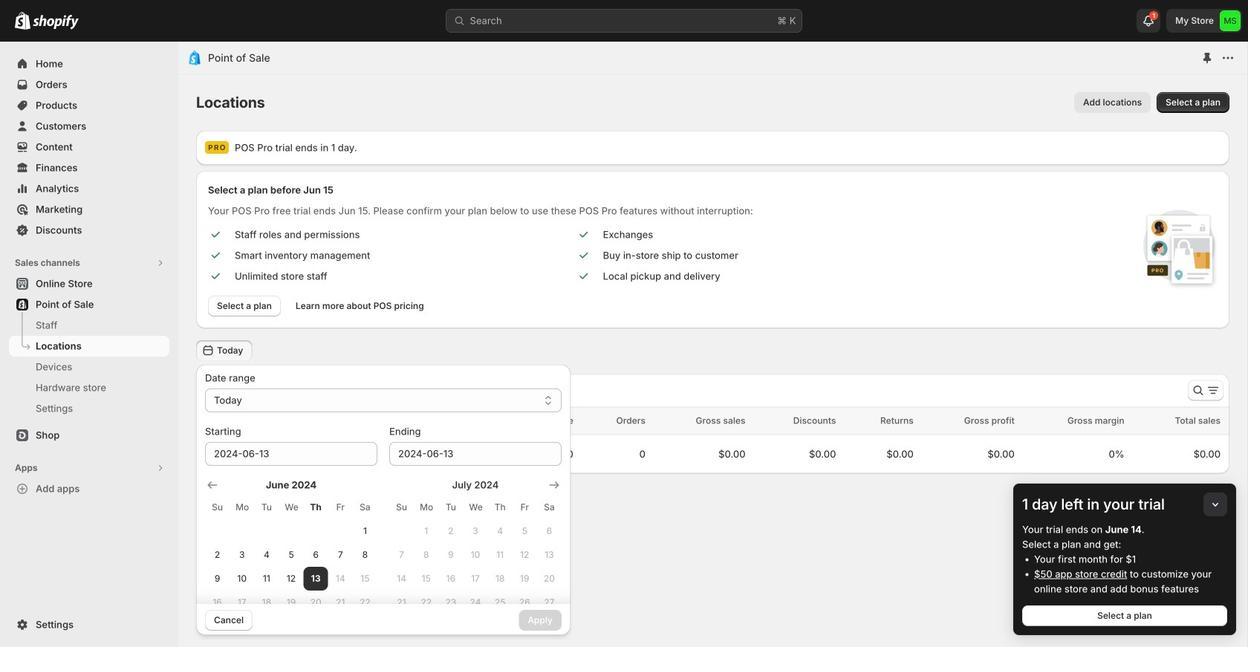Task type: locate. For each thing, give the bounding box(es) containing it.
shopify image
[[15, 12, 30, 30]]

shopify image
[[33, 15, 79, 30]]

fullscreen dialog
[[178, 42, 1248, 647]]

icon for point of sale image
[[187, 51, 202, 65]]



Task type: describe. For each thing, give the bounding box(es) containing it.
my store image
[[1220, 10, 1241, 31]]



Task type: vqa. For each thing, say whether or not it's contained in the screenshot.
bottom plan
no



